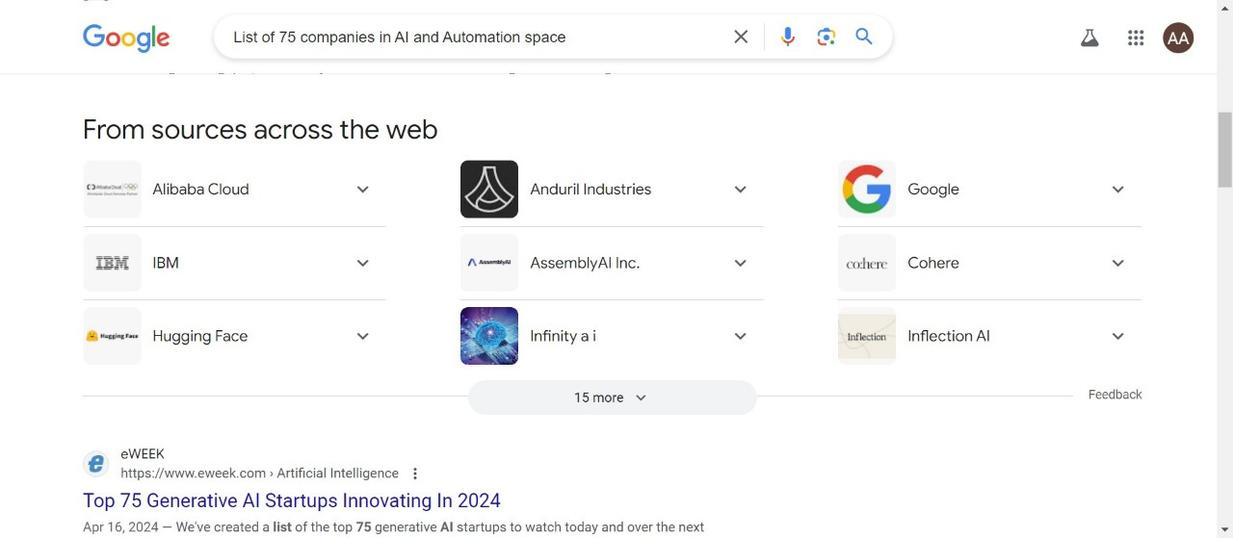 Task type: locate. For each thing, give the bounding box(es) containing it.
15 more items element
[[574, 390, 624, 406]]

None text field
[[120, 5, 286, 21], [120, 464, 399, 483], [266, 465, 399, 481], [120, 5, 286, 21], [120, 464, 399, 483], [266, 465, 399, 481]]

search labs image
[[1078, 26, 1102, 49]]

Search text field
[[233, 15, 718, 57]]

None search field
[[59, 13, 912, 58]]

search by image image
[[815, 25, 838, 48]]



Task type: vqa. For each thing, say whether or not it's contained in the screenshot.
Flight Search Box
no



Task type: describe. For each thing, give the bounding box(es) containing it.
search by voice image
[[777, 25, 800, 48]]

go to google home image
[[83, 24, 171, 53]]



